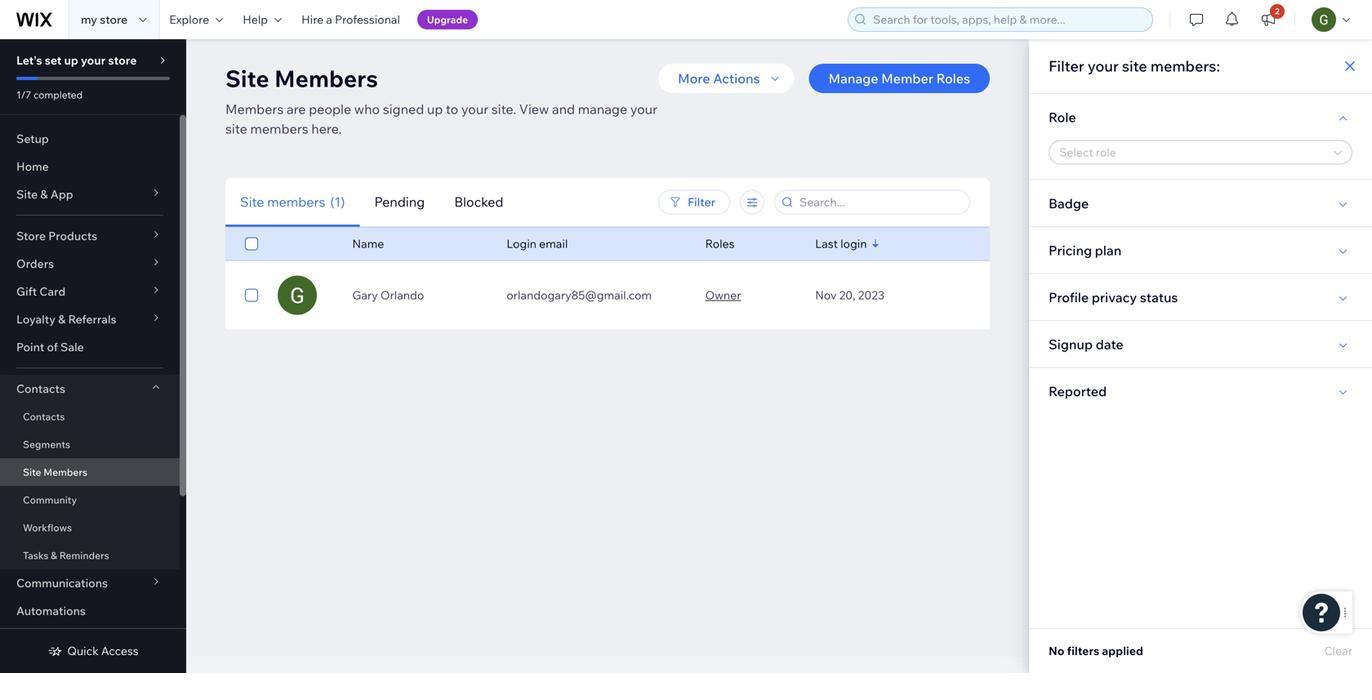 Task type: locate. For each thing, give the bounding box(es) containing it.
actions
[[713, 70, 760, 87]]

0 vertical spatial roles
[[937, 70, 971, 87]]

members inside sidebar 'element'
[[43, 466, 87, 478]]

0 vertical spatial contacts
[[16, 382, 65, 396]]

access
[[101, 644, 139, 658]]

0 vertical spatial &
[[40, 187, 48, 201]]

tasks & reminders link
[[0, 542, 180, 570]]

store
[[100, 12, 128, 27], [108, 53, 137, 67]]

orders button
[[0, 250, 180, 278]]

1 horizontal spatial site
[[1123, 57, 1148, 75]]

0 horizontal spatial filter
[[688, 195, 716, 209]]

0 vertical spatial filter
[[1049, 57, 1085, 75]]

1 horizontal spatial roles
[[937, 70, 971, 87]]

quick access button
[[48, 644, 139, 659]]

pricing
[[1049, 242, 1093, 258]]

date
[[1096, 336, 1124, 352]]

a
[[326, 12, 333, 27]]

site members members are people who signed up to your site. view and manage your site members here.
[[226, 64, 658, 137]]

communications button
[[0, 570, 180, 597]]

contacts for contacts link
[[23, 411, 65, 423]]

0 vertical spatial store
[[100, 12, 128, 27]]

status
[[1141, 289, 1179, 305]]

& left app
[[40, 187, 48, 201]]

1 horizontal spatial filter
[[1049, 57, 1085, 75]]

site members
[[23, 466, 87, 478]]

automations
[[16, 604, 86, 618]]

site for site members members are people who signed up to your site. view and manage your site members here.
[[226, 64, 269, 93]]

contacts down point of sale on the bottom
[[16, 382, 65, 396]]

orlandogary85@gmail.com
[[507, 288, 652, 302]]

contacts up segments
[[23, 411, 65, 423]]

loyalty & referrals
[[16, 312, 117, 326]]

segments link
[[0, 431, 180, 458]]

site inside site members members are people who signed up to your site. view and manage your site members here.
[[226, 64, 269, 93]]

0 horizontal spatial &
[[40, 187, 48, 201]]

site & app button
[[0, 181, 180, 208]]

site inside site members members are people who signed up to your site. view and manage your site members here.
[[226, 121, 247, 137]]

upgrade button
[[417, 10, 478, 29]]

store inside sidebar 'element'
[[108, 53, 137, 67]]

point of sale link
[[0, 333, 180, 361]]

manage member roles button
[[809, 64, 990, 93]]

view
[[520, 101, 549, 117]]

(1)
[[330, 194, 345, 210]]

orlando
[[381, 288, 424, 302]]

applied
[[1103, 644, 1144, 658]]

hire a professional link
[[292, 0, 410, 39]]

gary orlando image
[[278, 276, 317, 315]]

&
[[40, 187, 48, 201], [58, 312, 66, 326], [51, 550, 57, 562]]

Search for tools, apps, help & more... field
[[869, 8, 1148, 31]]

site for site members
[[23, 466, 41, 478]]

site
[[1123, 57, 1148, 75], [226, 121, 247, 137]]

up left to
[[427, 101, 443, 117]]

2 horizontal spatial &
[[58, 312, 66, 326]]

roles
[[937, 70, 971, 87], [706, 237, 735, 251]]

None checkbox
[[245, 286, 258, 305]]

1 vertical spatial &
[[58, 312, 66, 326]]

1 vertical spatial filter
[[688, 195, 716, 209]]

members down the are
[[250, 121, 309, 137]]

& for loyalty
[[58, 312, 66, 326]]

20,
[[840, 288, 856, 302]]

pricing plan
[[1049, 242, 1122, 258]]

0 horizontal spatial site
[[226, 121, 247, 137]]

to
[[446, 101, 459, 117]]

0 horizontal spatial up
[[64, 53, 78, 67]]

1 vertical spatial contacts
[[23, 411, 65, 423]]

communications
[[16, 576, 108, 590]]

1 vertical spatial site
[[226, 121, 247, 137]]

contacts
[[16, 382, 65, 396], [23, 411, 65, 423]]

tab list
[[226, 177, 600, 227]]

0 vertical spatial members
[[250, 121, 309, 137]]

2 vertical spatial members
[[43, 466, 87, 478]]

members inside site members members are people who signed up to your site. view and manage your site members here.
[[250, 121, 309, 137]]

reminders
[[59, 550, 109, 562]]

quick
[[67, 644, 99, 658]]

site & app
[[16, 187, 73, 201]]

professional
[[335, 12, 400, 27]]

1 horizontal spatial up
[[427, 101, 443, 117]]

& for site
[[40, 187, 48, 201]]

home
[[16, 159, 49, 174]]

loyalty & referrals button
[[0, 306, 180, 333]]

my
[[81, 12, 97, 27]]

store right my
[[100, 12, 128, 27]]

and
[[552, 101, 575, 117]]

filter inside button
[[688, 195, 716, 209]]

0 vertical spatial site
[[1123, 57, 1148, 75]]

0 vertical spatial up
[[64, 53, 78, 67]]

None checkbox
[[245, 234, 258, 254]]

filter for filter
[[688, 195, 716, 209]]

more actions
[[678, 70, 760, 87]]

filter
[[1049, 57, 1085, 75], [688, 195, 716, 209]]

blocked button
[[440, 177, 518, 227]]

2023
[[859, 288, 885, 302]]

nov 20, 2023
[[816, 288, 885, 302]]

roles down the filter button
[[706, 237, 735, 251]]

0 horizontal spatial roles
[[706, 237, 735, 251]]

1 horizontal spatial &
[[51, 550, 57, 562]]

gift card button
[[0, 278, 180, 306]]

members left (1)
[[267, 194, 326, 210]]

up right set
[[64, 53, 78, 67]]

app
[[50, 187, 73, 201]]

members up 'people'
[[275, 64, 378, 93]]

1 vertical spatial members
[[267, 194, 326, 210]]

of
[[47, 340, 58, 354]]

& right tasks
[[51, 550, 57, 562]]

1 vertical spatial up
[[427, 101, 443, 117]]

Select role field
[[1055, 141, 1330, 164]]

explore
[[169, 12, 209, 27]]

0 vertical spatial members
[[275, 64, 378, 93]]

community link
[[0, 486, 180, 514]]

up inside site members members are people who signed up to your site. view and manage your site members here.
[[427, 101, 443, 117]]

blocked
[[455, 194, 504, 210]]

plan
[[1096, 242, 1122, 258]]

signup date
[[1049, 336, 1124, 352]]

help button
[[233, 0, 292, 39]]

let's
[[16, 53, 42, 67]]

members for site members members are people who signed up to your site. view and manage your site members here.
[[275, 64, 378, 93]]

site inside dropdown button
[[16, 187, 38, 201]]

2 vertical spatial &
[[51, 550, 57, 562]]

1 vertical spatial store
[[108, 53, 137, 67]]

members up community
[[43, 466, 87, 478]]

contacts inside dropdown button
[[16, 382, 65, 396]]

quick access
[[67, 644, 139, 658]]

members left the are
[[226, 101, 284, 117]]

roles right member
[[937, 70, 971, 87]]

role
[[1049, 109, 1077, 125]]

gary orlando
[[352, 288, 424, 302]]

setup
[[16, 132, 49, 146]]

1 vertical spatial roles
[[706, 237, 735, 251]]

manage
[[829, 70, 879, 87]]

store down my store
[[108, 53, 137, 67]]

& right loyalty
[[58, 312, 66, 326]]

no filters applied
[[1049, 644, 1144, 658]]

set
[[45, 53, 62, 67]]



Task type: vqa. For each thing, say whether or not it's contained in the screenshot.
Signup Date
yes



Task type: describe. For each thing, give the bounding box(es) containing it.
pending
[[375, 194, 425, 210]]

gift card
[[16, 284, 66, 299]]

tab list containing site members
[[226, 177, 600, 227]]

workflows
[[23, 522, 72, 534]]

store products
[[16, 229, 97, 243]]

point
[[16, 340, 44, 354]]

more actions button
[[659, 64, 795, 93]]

name
[[352, 237, 384, 251]]

filter for filter your site members:
[[1049, 57, 1085, 75]]

site members link
[[0, 458, 180, 486]]

contacts link
[[0, 403, 180, 431]]

your inside sidebar 'element'
[[81, 53, 106, 67]]

are
[[287, 101, 306, 117]]

site for site members (1)
[[240, 194, 264, 210]]

setup link
[[0, 125, 180, 153]]

completed
[[33, 89, 83, 101]]

2 button
[[1251, 0, 1287, 39]]

no
[[1049, 644, 1065, 658]]

hire
[[302, 12, 324, 27]]

sidebar element
[[0, 39, 186, 673]]

help
[[243, 12, 268, 27]]

workflows link
[[0, 514, 180, 542]]

last
[[816, 237, 838, 251]]

tasks & reminders
[[23, 550, 109, 562]]

members for site members
[[43, 466, 87, 478]]

segments
[[23, 438, 70, 451]]

privacy
[[1092, 289, 1138, 305]]

2
[[1276, 6, 1280, 16]]

products
[[48, 229, 97, 243]]

up inside sidebar 'element'
[[64, 53, 78, 67]]

site.
[[492, 101, 517, 117]]

people
[[309, 101, 352, 117]]

filter button
[[659, 190, 731, 215]]

Search... field
[[795, 191, 965, 214]]

filters
[[1068, 644, 1100, 658]]

manage
[[578, 101, 628, 117]]

manage member roles
[[829, 70, 971, 87]]

1 vertical spatial members
[[226, 101, 284, 117]]

members:
[[1151, 57, 1221, 75]]

card
[[39, 284, 66, 299]]

roles inside button
[[937, 70, 971, 87]]

community
[[23, 494, 77, 506]]

store products button
[[0, 222, 180, 250]]

hire a professional
[[302, 12, 400, 27]]

badge
[[1049, 195, 1089, 211]]

orders
[[16, 257, 54, 271]]

login
[[841, 237, 867, 251]]

profile privacy status
[[1049, 289, 1179, 305]]

tasks
[[23, 550, 49, 562]]

point of sale
[[16, 340, 84, 354]]

1/7
[[16, 89, 31, 101]]

reported
[[1049, 383, 1107, 399]]

profile
[[1049, 289, 1089, 305]]

& for tasks
[[51, 550, 57, 562]]

filter your site members:
[[1049, 57, 1221, 75]]

referrals
[[68, 312, 117, 326]]

site members (1)
[[240, 194, 345, 210]]

email
[[539, 237, 568, 251]]

sale
[[60, 340, 84, 354]]

automations link
[[0, 597, 180, 625]]

gift
[[16, 284, 37, 299]]

site for site & app
[[16, 187, 38, 201]]

contacts for contacts dropdown button
[[16, 382, 65, 396]]

1/7 completed
[[16, 89, 83, 101]]

signed
[[383, 101, 424, 117]]

here.
[[312, 121, 342, 137]]

nov
[[816, 288, 837, 302]]

more
[[678, 70, 711, 87]]

let's set up your store
[[16, 53, 137, 67]]

loyalty
[[16, 312, 56, 326]]

member
[[882, 70, 934, 87]]

owner
[[706, 288, 742, 302]]

who
[[354, 101, 380, 117]]

login email
[[507, 237, 568, 251]]

contacts button
[[0, 375, 180, 403]]

home link
[[0, 153, 180, 181]]

upgrade
[[427, 13, 468, 26]]

last login
[[816, 237, 867, 251]]



